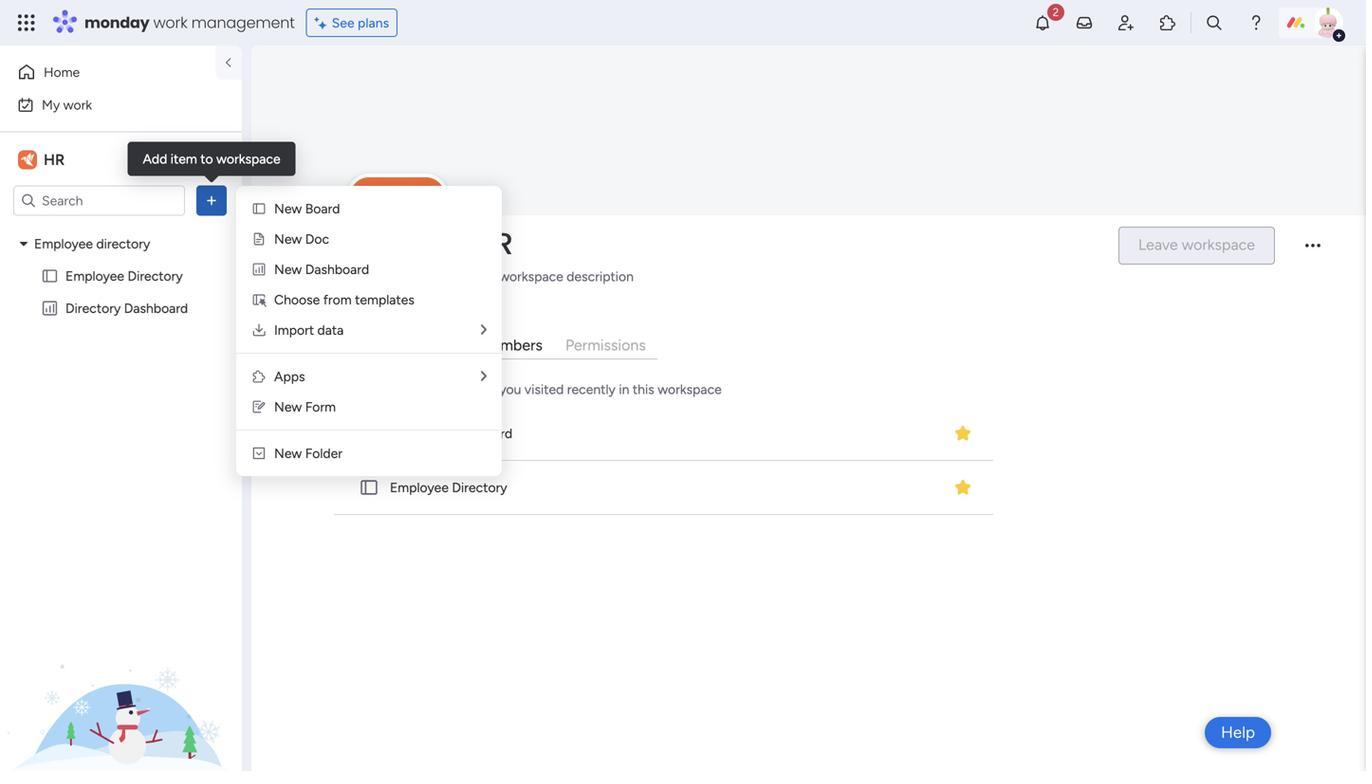 Task type: describe. For each thing, give the bounding box(es) containing it.
search everything image
[[1205, 13, 1224, 32]]

employee directory
[[34, 236, 150, 252]]

directory inside the employee directory link
[[452, 479, 507, 496]]

my work
[[42, 97, 92, 113]]

management
[[191, 12, 295, 33]]

templates
[[355, 292, 414, 308]]

folder
[[305, 445, 343, 462]]

new for new form
[[274, 399, 302, 415]]

help button
[[1205, 717, 1271, 749]]

directory dashboard link
[[330, 407, 997, 461]]

Search in workspace field
[[40, 190, 158, 212]]

form image
[[251, 399, 267, 415]]

hr inside workspace selection element
[[44, 151, 65, 169]]

home
[[44, 64, 80, 80]]

help image
[[1247, 13, 1266, 32]]

description
[[567, 268, 634, 285]]

directory
[[96, 236, 150, 252]]

remove from favorites image for directory
[[954, 478, 973, 497]]

dashboard for the new dashboard image
[[305, 261, 369, 278]]

you
[[499, 381, 521, 397]]

inbox image
[[1075, 13, 1094, 32]]

data
[[317, 322, 344, 338]]

see
[[332, 15, 354, 31]]

to
[[200, 151, 213, 167]]

add
[[143, 151, 167, 167]]

recently
[[567, 381, 616, 397]]

this
[[633, 381, 654, 397]]

new dashboard image
[[251, 262, 267, 277]]

new for new doc
[[274, 231, 302, 247]]

work for my
[[63, 97, 92, 113]]

doc
[[305, 231, 329, 247]]

notifications image
[[1033, 13, 1052, 32]]

public dashboard image
[[41, 299, 59, 317]]

select product image
[[17, 13, 36, 32]]

lottie animation element
[[0, 580, 242, 771]]

employee for public board icon inside the employee directory link
[[390, 479, 449, 496]]

help
[[1221, 723, 1255, 742]]

employee for the top public board icon
[[65, 268, 124, 284]]

new for new dashboard
[[274, 261, 302, 278]]

lottie animation image
[[0, 580, 242, 771]]

directory inside directory dashboard link
[[390, 425, 445, 442]]

plans
[[358, 15, 389, 31]]

0 vertical spatial public board image
[[41, 267, 59, 285]]

recent
[[358, 336, 406, 354]]

public dashboard image
[[359, 423, 380, 444]]

2 image
[[1047, 1, 1065, 22]]

work for monday
[[153, 12, 187, 33]]

new folder image
[[251, 446, 267, 461]]

choose from templates image
[[251, 292, 267, 307]]

board
[[305, 201, 340, 217]]

in
[[619, 381, 629, 397]]

employee directory for the top public board icon
[[65, 268, 183, 284]]

remove from favorites image for dashboard
[[954, 424, 973, 442]]

options image
[[202, 191, 221, 210]]

directory dashboard for public dashboard icon
[[65, 300, 188, 316]]

caret down image
[[20, 237, 28, 250]]

choose from templates
[[274, 292, 414, 308]]



Task type: vqa. For each thing, say whether or not it's contained in the screenshot.
the topmost 'My'
no



Task type: locate. For each thing, give the bounding box(es) containing it.
1 new from the top
[[274, 201, 302, 217]]

0 vertical spatial list arrow image
[[481, 323, 487, 337]]

permissions
[[565, 336, 646, 354]]

directory dashboard inside quick search results list box
[[390, 425, 513, 442]]

new right new folder icon
[[274, 445, 302, 462]]

0 horizontal spatial employee directory
[[65, 268, 183, 284]]

boards
[[358, 381, 399, 397]]

apps image inside menu
[[251, 369, 267, 384]]

directory dashboard
[[65, 300, 188, 316], [390, 425, 513, 442]]

dashboard for public dashboard image
[[449, 425, 513, 442]]

dashboard up from
[[305, 261, 369, 278]]

0 horizontal spatial hr
[[44, 151, 65, 169]]

list arrow image for import data
[[481, 323, 487, 337]]

1 vertical spatial directory dashboard
[[390, 425, 513, 442]]

public board image inside the employee directory link
[[359, 477, 380, 498]]

hr button
[[13, 144, 189, 176]]

directory
[[128, 268, 183, 284], [65, 300, 121, 316], [390, 425, 445, 442], [452, 479, 507, 496]]

employee
[[34, 236, 93, 252], [65, 268, 124, 284], [390, 479, 449, 496]]

apps image right invite members image
[[1159, 13, 1177, 32]]

new right form image
[[274, 399, 302, 415]]

1 list arrow image from the top
[[481, 323, 487, 337]]

and
[[402, 381, 424, 397]]

directory dashboard for public dashboard image
[[390, 425, 513, 442]]

hr up workspace description
[[473, 222, 513, 265]]

0 horizontal spatial work
[[63, 97, 92, 113]]

dashboard for public dashboard icon
[[124, 300, 188, 316]]

form
[[305, 399, 336, 415]]

new doc
[[274, 231, 329, 247]]

2 horizontal spatial dashboard
[[449, 425, 513, 442]]

employee directory
[[65, 268, 183, 284], [390, 479, 507, 496]]

import
[[274, 322, 314, 338]]

1 horizontal spatial workspace
[[499, 268, 563, 285]]

remove from favorites image inside directory dashboard link
[[954, 424, 973, 442]]

workspace right this at the left of the page
[[658, 381, 722, 397]]

1 horizontal spatial work
[[153, 12, 187, 33]]

visited
[[525, 381, 564, 397]]

see plans
[[332, 15, 389, 31]]

item
[[171, 151, 197, 167]]

0 vertical spatial employee directory
[[65, 268, 183, 284]]

dashboard inside menu
[[305, 261, 369, 278]]

choose
[[274, 292, 320, 308]]

1 horizontal spatial dashboard
[[305, 261, 369, 278]]

1 vertical spatial public board image
[[359, 477, 380, 498]]

from
[[323, 292, 352, 308]]

new for new board
[[274, 201, 302, 217]]

5 new from the top
[[274, 445, 302, 462]]

0 horizontal spatial apps image
[[251, 369, 267, 384]]

dashboard down dashboards
[[449, 425, 513, 442]]

workspace right to
[[216, 151, 281, 167]]

1 vertical spatial employee directory
[[390, 479, 507, 496]]

public board image down public dashboard image
[[359, 477, 380, 498]]

directory dashboard down dashboards
[[390, 425, 513, 442]]

quick search results list box
[[330, 407, 999, 515]]

remove from favorites image
[[954, 424, 973, 442], [954, 478, 973, 497]]

1 workspace image from the left
[[18, 149, 37, 170]]

dashboards
[[427, 381, 496, 397]]

2 vertical spatial dashboard
[[449, 425, 513, 442]]

1 horizontal spatial employee directory
[[390, 479, 507, 496]]

hr
[[44, 151, 65, 169], [473, 222, 513, 265]]

0 horizontal spatial public board image
[[41, 267, 59, 285]]

1 horizontal spatial apps image
[[1159, 13, 1177, 32]]

1 vertical spatial dashboard
[[124, 300, 188, 316]]

add item to workspace
[[143, 151, 281, 167]]

employee inside quick search results list box
[[390, 479, 449, 496]]

public board image
[[41, 267, 59, 285], [359, 477, 380, 498]]

list box containing employee directory
[[0, 224, 242, 581]]

work
[[153, 12, 187, 33], [63, 97, 92, 113]]

1 vertical spatial apps image
[[251, 369, 267, 384]]

new board
[[274, 201, 340, 217]]

boards
[[410, 336, 456, 354]]

new right the new dashboard image
[[274, 261, 302, 278]]

list arrow image
[[481, 323, 487, 337], [481, 370, 487, 383]]

2 vertical spatial employee
[[390, 479, 449, 496]]

public board image up public dashboard icon
[[41, 267, 59, 285]]

1 remove from favorites image from the top
[[954, 424, 973, 442]]

import data image
[[251, 323, 267, 338]]

1 horizontal spatial hr
[[473, 222, 513, 265]]

0 horizontal spatial workspace
[[216, 151, 281, 167]]

workspace description
[[499, 268, 634, 285]]

new board image
[[251, 201, 267, 216]]

1 horizontal spatial directory dashboard
[[390, 425, 513, 442]]

0 horizontal spatial directory dashboard
[[65, 300, 188, 316]]

workspace image
[[18, 149, 37, 170], [21, 149, 34, 170]]

new right "service icon"
[[274, 231, 302, 247]]

0 vertical spatial dashboard
[[305, 261, 369, 278]]

my
[[42, 97, 60, 113]]

new for new folder
[[274, 445, 302, 462]]

1 vertical spatial work
[[63, 97, 92, 113]]

list box
[[0, 224, 242, 581]]

employee directory for public board icon inside the employee directory link
[[390, 479, 507, 496]]

remove from favorites image inside the employee directory link
[[954, 478, 973, 497]]

service icon image
[[251, 232, 267, 247]]

2 list arrow image from the top
[[481, 370, 487, 383]]

employee directory link
[[330, 461, 997, 515]]

new
[[274, 201, 302, 217], [274, 231, 302, 247], [274, 261, 302, 278], [274, 399, 302, 415], [274, 445, 302, 462]]

dashboard
[[305, 261, 369, 278], [124, 300, 188, 316], [449, 425, 513, 442]]

list arrow image left you
[[481, 370, 487, 383]]

directory dashboard down directory
[[65, 300, 188, 316]]

1 horizontal spatial public board image
[[359, 477, 380, 498]]

0 vertical spatial workspace
[[216, 151, 281, 167]]

3 new from the top
[[274, 261, 302, 278]]

0 vertical spatial remove from favorites image
[[954, 424, 973, 442]]

import data
[[274, 322, 344, 338]]

work right my
[[63, 97, 92, 113]]

0 vertical spatial work
[[153, 12, 187, 33]]

new form
[[274, 399, 336, 415]]

dashboard inside quick search results list box
[[449, 425, 513, 442]]

apps
[[274, 369, 305, 385]]

list arrow image for apps
[[481, 370, 487, 383]]

workspace selection element
[[18, 148, 68, 171]]

dashboard down directory
[[124, 300, 188, 316]]

invite members image
[[1117, 13, 1136, 32]]

2 new from the top
[[274, 231, 302, 247]]

home button
[[11, 57, 204, 87]]

directory dashboard inside list box
[[65, 300, 188, 316]]

new dashboard
[[274, 261, 369, 278]]

0 horizontal spatial dashboard
[[124, 300, 188, 316]]

2 vertical spatial workspace
[[658, 381, 722, 397]]

0 vertical spatial hr
[[44, 151, 65, 169]]

apps image up form image
[[251, 369, 267, 384]]

menu containing new board
[[236, 186, 502, 476]]

menu
[[236, 186, 502, 476]]

new folder
[[274, 445, 343, 462]]

2 remove from favorites image from the top
[[954, 478, 973, 497]]

0 vertical spatial employee
[[34, 236, 93, 252]]

dashboard inside list box
[[124, 300, 188, 316]]

list arrow image right boards
[[481, 323, 487, 337]]

1 vertical spatial hr
[[473, 222, 513, 265]]

recent boards
[[358, 336, 456, 354]]

2 workspace image from the left
[[21, 149, 34, 170]]

4 new from the top
[[274, 399, 302, 415]]

monday
[[84, 12, 149, 33]]

option
[[0, 227, 242, 231]]

HR field
[[469, 222, 1102, 265]]

workspace
[[216, 151, 281, 167], [499, 268, 563, 285], [658, 381, 722, 397]]

1 vertical spatial employee
[[65, 268, 124, 284]]

1 vertical spatial remove from favorites image
[[954, 478, 973, 497]]

employee directory inside quick search results list box
[[390, 479, 507, 496]]

0 vertical spatial directory dashboard
[[65, 300, 188, 316]]

my work button
[[11, 90, 204, 120]]

hr down my
[[44, 151, 65, 169]]

members
[[479, 336, 543, 354]]

monday work management
[[84, 12, 295, 33]]

2 horizontal spatial workspace
[[658, 381, 722, 397]]

work right monday
[[153, 12, 187, 33]]

new right new board image
[[274, 201, 302, 217]]

1 vertical spatial list arrow image
[[481, 370, 487, 383]]

1 vertical spatial workspace
[[499, 268, 563, 285]]

see plans button
[[306, 9, 398, 37]]

0 vertical spatial apps image
[[1159, 13, 1177, 32]]

apps image
[[1159, 13, 1177, 32], [251, 369, 267, 384]]

workspace left description
[[499, 268, 563, 285]]

boards and dashboards you visited recently in this workspace
[[358, 381, 722, 397]]

work inside button
[[63, 97, 92, 113]]

v2 ellipsis image
[[1306, 244, 1321, 260]]

ruby anderson image
[[1313, 8, 1344, 38]]



